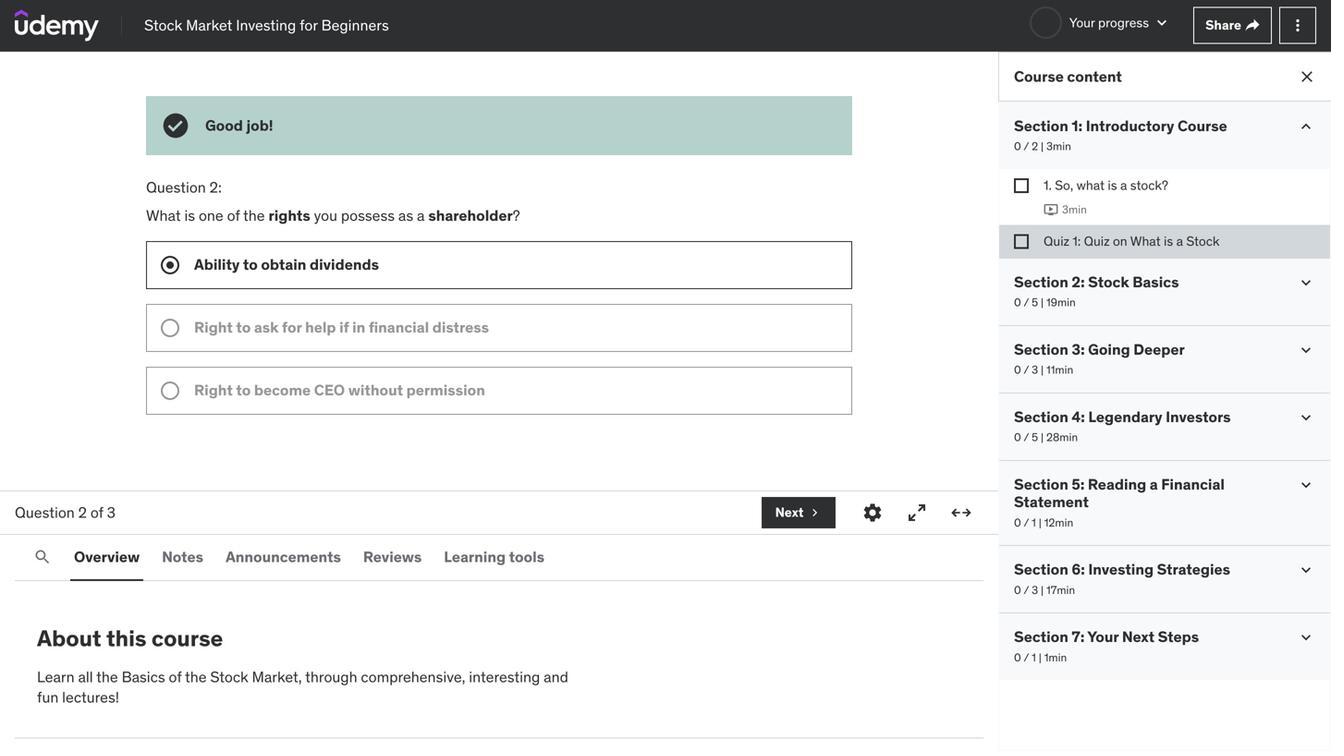 Task type: vqa. For each thing, say whether or not it's contained in the screenshot.
started within Broderick Wong's artistic journey started in Manila with a degree in Marketing from De La Salle University. He found himself deep in Learning and Development as a Management Trainer and while he liked what he did, it wasn't what he loved. In 2009, he left his job to pursue art by enrolling in a basic 3D animation and multimedia course. Eight thousand hours and 1 demo reel later, he abandoned it. Although it was art, there was still something missing. Between 2010 and 2014, he specialized in black and white, graphite Character Portraits.
no



Task type: locate. For each thing, give the bounding box(es) containing it.
5 section from the top
[[1015, 475, 1069, 494]]

learning tools
[[444, 548, 545, 567]]

0 vertical spatial 3min
[[1047, 139, 1072, 154]]

section up 1min
[[1015, 628, 1069, 647]]

0 horizontal spatial the
[[96, 668, 118, 687]]

for left help
[[282, 318, 302, 337]]

0 inside section 5: reading a financial statement 0 / 1 | 12min
[[1015, 516, 1022, 530]]

2:
[[210, 178, 222, 197], [1072, 273, 1085, 292]]

2 down course content
[[1032, 139, 1039, 154]]

lectures!
[[62, 689, 119, 708]]

2 quiz from the left
[[1085, 233, 1110, 250]]

quiz 1: quiz on what is a stock
[[1044, 233, 1220, 250]]

0 vertical spatial to
[[243, 255, 258, 274]]

1 vertical spatial 1:
[[1073, 233, 1081, 250]]

1 vertical spatial 1
[[1032, 651, 1037, 665]]

learning tools button
[[440, 536, 548, 580]]

0 horizontal spatial quiz
[[1044, 233, 1070, 250]]

1 horizontal spatial what
[[1131, 233, 1161, 250]]

4 section from the top
[[1015, 408, 1069, 427]]

0 for section 6: investing strategies
[[1015, 583, 1022, 598]]

section inside "section 6: investing strategies 0 / 3 | 17min"
[[1015, 561, 1069, 580]]

and
[[544, 668, 569, 687]]

xsmall image
[[1246, 18, 1261, 33], [1015, 178, 1029, 193], [808, 506, 823, 521]]

course inside the section 1: introductory course 0 / 2 | 3min
[[1178, 117, 1228, 135]]

0 vertical spatial right
[[194, 318, 233, 337]]

to left become
[[236, 381, 251, 400]]

0 vertical spatial 2:
[[210, 178, 222, 197]]

question inside question 2: what is one of the rights you possess as a shareholder ?
[[146, 178, 206, 197]]

| inside section 2: stock basics 0 / 5 | 19min
[[1041, 296, 1044, 310]]

/ inside "section 6: investing strategies 0 / 3 | 17min"
[[1024, 583, 1030, 598]]

section up 17min
[[1015, 561, 1069, 580]]

course left content
[[1015, 67, 1064, 86]]

is
[[1108, 177, 1118, 194], [184, 206, 195, 225], [1164, 233, 1174, 250]]

/ inside the section 3: going deeper 0 / 3 | 11min
[[1024, 363, 1030, 378]]

next left settings icon at the right of page
[[776, 505, 804, 521]]

group
[[146, 241, 853, 415]]

about
[[37, 625, 101, 653]]

2: up one
[[210, 178, 222, 197]]

your left progress
[[1070, 14, 1096, 31]]

1 horizontal spatial next
[[1123, 628, 1155, 647]]

1 horizontal spatial course
[[1178, 117, 1228, 135]]

quiz left on
[[1085, 233, 1110, 250]]

stock inside learn all the basics of the stock market, through comprehensive, interesting and fun lectures!
[[210, 668, 248, 687]]

7 / from the top
[[1024, 651, 1030, 665]]

3min
[[1047, 139, 1072, 154], [1063, 203, 1088, 217]]

0 horizontal spatial what
[[146, 206, 181, 225]]

right left become
[[194, 381, 233, 400]]

the down course
[[185, 668, 207, 687]]

0 vertical spatial your
[[1070, 14, 1096, 31]]

job!
[[246, 116, 273, 135]]

question up search image
[[15, 503, 75, 522]]

7 section from the top
[[1015, 628, 1069, 647]]

legendary
[[1089, 408, 1163, 427]]

0 inside section 7: your next steps 0 / 1 | 1min
[[1015, 651, 1022, 665]]

section 1: introductory course 0 / 2 | 3min
[[1015, 117, 1228, 154]]

section down course content
[[1015, 117, 1069, 135]]

expanded view image
[[951, 502, 973, 524]]

17min
[[1047, 583, 1076, 598]]

beginners
[[321, 16, 389, 34]]

0 horizontal spatial course
[[1015, 67, 1064, 86]]

course
[[1015, 67, 1064, 86], [1178, 117, 1228, 135]]

/ left 19min
[[1024, 296, 1030, 310]]

about this course
[[37, 625, 223, 653]]

1 / from the top
[[1024, 139, 1030, 154]]

1: inside the section 1: introductory course 0 / 2 | 3min
[[1072, 117, 1083, 135]]

a inside section 5: reading a financial statement 0 / 1 | 12min
[[1150, 475, 1159, 494]]

| inside the section 1: introductory course 0 / 2 | 3min
[[1041, 139, 1044, 154]]

2 horizontal spatial xsmall image
[[1246, 18, 1261, 33]]

section 7: your next steps button
[[1015, 628, 1200, 647]]

section up 11min
[[1015, 340, 1069, 359]]

2 0 from the top
[[1015, 296, 1022, 310]]

content
[[1068, 67, 1123, 86]]

0 inside the section 1: introductory course 0 / 2 | 3min
[[1015, 139, 1022, 154]]

2
[[1032, 139, 1039, 154], [78, 503, 87, 522]]

/
[[1024, 139, 1030, 154], [1024, 296, 1030, 310], [1024, 363, 1030, 378], [1024, 431, 1030, 445], [1024, 516, 1030, 530], [1024, 583, 1030, 598], [1024, 651, 1030, 665]]

question for question 2 of 3
[[15, 503, 75, 522]]

1.
[[1044, 177, 1052, 194]]

/ for section 6: investing strategies
[[1024, 583, 1030, 598]]

stock left market,
[[210, 668, 248, 687]]

0 for section 2: stock basics
[[1015, 296, 1022, 310]]

xsmall image left settings icon at the right of page
[[808, 506, 823, 521]]

of up overview
[[90, 503, 103, 522]]

/ down course content
[[1024, 139, 1030, 154]]

section left 5:
[[1015, 475, 1069, 494]]

section inside section 7: your next steps 0 / 1 | 1min
[[1015, 628, 1069, 647]]

2 horizontal spatial is
[[1164, 233, 1174, 250]]

0 horizontal spatial xsmall image
[[808, 506, 823, 521]]

1: down course content
[[1072, 117, 1083, 135]]

a right as
[[417, 206, 425, 225]]

small image for section 7: your next steps
[[1298, 629, 1316, 648]]

5 0 from the top
[[1015, 516, 1022, 530]]

1 left 12min at bottom right
[[1032, 516, 1037, 530]]

0 inside the section 3: going deeper 0 / 3 | 11min
[[1015, 363, 1022, 378]]

2 horizontal spatial the
[[243, 206, 265, 225]]

2: up 19min
[[1072, 273, 1085, 292]]

udemy image
[[15, 10, 99, 41]]

1 vertical spatial 2:
[[1072, 273, 1085, 292]]

of right one
[[227, 206, 240, 225]]

basics down quiz 1: quiz on what is a stock
[[1133, 273, 1180, 292]]

| left 12min at bottom right
[[1039, 516, 1042, 530]]

0 vertical spatial investing
[[236, 16, 296, 34]]

your progress
[[1070, 14, 1150, 31]]

/ left 11min
[[1024, 363, 1030, 378]]

1 horizontal spatial quiz
[[1085, 233, 1110, 250]]

section for section 6: investing strategies
[[1015, 561, 1069, 580]]

| inside "section 6: investing strategies 0 / 3 | 17min"
[[1041, 583, 1044, 598]]

5 / from the top
[[1024, 516, 1030, 530]]

to
[[243, 255, 258, 274], [236, 381, 251, 400]]

2: inside question 2: what is one of the rights you possess as a shareholder ?
[[210, 178, 222, 197]]

of
[[227, 206, 240, 225], [90, 503, 103, 522], [169, 668, 182, 687]]

| left 28min
[[1041, 431, 1044, 445]]

19min
[[1047, 296, 1076, 310]]

12min
[[1045, 516, 1074, 530]]

what
[[146, 206, 181, 225], [1131, 233, 1161, 250]]

the
[[243, 206, 265, 225], [96, 668, 118, 687], [185, 668, 207, 687]]

xsmall image inside share button
[[1246, 18, 1261, 33]]

| for section 6: investing strategies
[[1041, 583, 1044, 598]]

sidebar element
[[999, 52, 1332, 752]]

1 horizontal spatial 2:
[[1072, 273, 1085, 292]]

0 horizontal spatial 2
[[78, 503, 87, 522]]

1 vertical spatial small image
[[1298, 341, 1316, 360]]

5 inside section 4: legendary investors 0 / 5 | 28min
[[1032, 431, 1039, 445]]

of inside question 2: what is one of the rights you possess as a shareholder ?
[[227, 206, 240, 225]]

what inside question 2: what is one of the rights you possess as a shareholder ?
[[146, 206, 181, 225]]

0 inside "section 6: investing strategies 0 / 3 | 17min"
[[1015, 583, 1022, 598]]

0 left 19min
[[1015, 296, 1022, 310]]

shareholder
[[429, 206, 513, 225]]

0 vertical spatial 2
[[1032, 139, 1039, 154]]

section for section 5: reading a financial statement
[[1015, 475, 1069, 494]]

|
[[1041, 139, 1044, 154], [1041, 296, 1044, 310], [1041, 363, 1044, 378], [1041, 431, 1044, 445], [1039, 516, 1042, 530], [1041, 583, 1044, 598], [1039, 651, 1042, 665]]

stock inside section 2: stock basics 0 / 5 | 19min
[[1089, 273, 1130, 292]]

4 / from the top
[[1024, 431, 1030, 445]]

0 vertical spatial is
[[1108, 177, 1118, 194]]

0 left 17min
[[1015, 583, 1022, 598]]

0 horizontal spatial is
[[184, 206, 195, 225]]

notes button
[[158, 536, 207, 580]]

basics inside learn all the basics of the stock market, through comprehensive, interesting and fun lectures!
[[122, 668, 165, 687]]

to left obtain
[[243, 255, 258, 274]]

investors
[[1166, 408, 1232, 427]]

1 vertical spatial 3
[[107, 503, 116, 522]]

0 left 1min
[[1015, 651, 1022, 665]]

reviews
[[363, 548, 422, 567]]

small image for section 6: investing strategies
[[1298, 562, 1316, 580]]

1 vertical spatial is
[[184, 206, 195, 225]]

1 quiz from the left
[[1044, 233, 1070, 250]]

stock
[[144, 16, 182, 34], [1187, 233, 1220, 250], [1089, 273, 1130, 292], [210, 668, 248, 687]]

ceo
[[314, 381, 345, 400]]

0 vertical spatial basics
[[1133, 273, 1180, 292]]

next left steps
[[1123, 628, 1155, 647]]

| left 17min
[[1041, 583, 1044, 598]]

small image inside "your progress" dropdown button
[[1153, 13, 1172, 32]]

section up 19min
[[1015, 273, 1069, 292]]

3 up overview
[[107, 503, 116, 522]]

1 vertical spatial to
[[236, 381, 251, 400]]

| inside the section 3: going deeper 0 / 3 | 11min
[[1041, 363, 1044, 378]]

is right what
[[1108, 177, 1118, 194]]

learning
[[444, 548, 506, 567]]

2 / from the top
[[1024, 296, 1030, 310]]

course right introductory
[[1178, 117, 1228, 135]]

what left one
[[146, 206, 181, 225]]

reading
[[1089, 475, 1147, 494]]

is left one
[[184, 206, 195, 225]]

a left stock?
[[1121, 177, 1128, 194]]

of down course
[[169, 668, 182, 687]]

1 vertical spatial next
[[1123, 628, 1155, 647]]

0 vertical spatial 3
[[1032, 363, 1039, 378]]

3 0 from the top
[[1015, 363, 1022, 378]]

what right on
[[1131, 233, 1161, 250]]

| for section 4: legendary investors
[[1041, 431, 1044, 445]]

3 left 17min
[[1032, 583, 1039, 598]]

0 left 11min
[[1015, 363, 1022, 378]]

section for section 2: stock basics
[[1015, 273, 1069, 292]]

section inside the section 3: going deeper 0 / 3 | 11min
[[1015, 340, 1069, 359]]

2 section from the top
[[1015, 273, 1069, 292]]

section up 28min
[[1015, 408, 1069, 427]]

2 vertical spatial of
[[169, 668, 182, 687]]

next inside next button
[[776, 505, 804, 521]]

0 vertical spatial question
[[146, 178, 206, 197]]

section 2: stock basics 0 / 5 | 19min
[[1015, 273, 1180, 310]]

1 1 from the top
[[1032, 516, 1037, 530]]

6 0 from the top
[[1015, 583, 1022, 598]]

good job!
[[205, 116, 273, 135]]

right to ask for help if in financial distress
[[194, 318, 489, 337]]

1 horizontal spatial is
[[1108, 177, 1118, 194]]

5 left 28min
[[1032, 431, 1039, 445]]

/ inside the section 1: introductory course 0 / 2 | 3min
[[1024, 139, 1030, 154]]

basics
[[1133, 273, 1180, 292], [122, 668, 165, 687]]

question up one
[[146, 178, 206, 197]]

investing
[[236, 16, 296, 34], [1089, 561, 1154, 580]]

2 vertical spatial xsmall image
[[808, 506, 823, 521]]

1:
[[1072, 117, 1083, 135], [1073, 233, 1081, 250]]

0 vertical spatial xsmall image
[[1246, 18, 1261, 33]]

0 horizontal spatial next
[[776, 505, 804, 521]]

0 vertical spatial 1
[[1032, 516, 1037, 530]]

/ for section 3: going deeper
[[1024, 363, 1030, 378]]

1 vertical spatial 5
[[1032, 431, 1039, 445]]

0 vertical spatial next
[[776, 505, 804, 521]]

1: for section
[[1072, 117, 1083, 135]]

small image
[[1153, 13, 1172, 32], [1298, 274, 1316, 292], [1298, 409, 1316, 427], [1298, 476, 1316, 495], [1298, 562, 1316, 580], [1298, 629, 1316, 648]]

0 vertical spatial what
[[146, 206, 181, 225]]

your right the 7:
[[1088, 628, 1119, 647]]

right left to ask
[[194, 318, 233, 337]]

2 vertical spatial is
[[1164, 233, 1174, 250]]

1 0 from the top
[[1015, 139, 1022, 154]]

0 for section 4: legendary investors
[[1015, 431, 1022, 445]]

5 left 19min
[[1032, 296, 1039, 310]]

a right 'reading'
[[1150, 475, 1159, 494]]

1 vertical spatial xsmall image
[[1015, 178, 1029, 193]]

your inside dropdown button
[[1070, 14, 1096, 31]]

1 vertical spatial basics
[[122, 668, 165, 687]]

0 down course content
[[1015, 139, 1022, 154]]

investing right 'market'
[[236, 16, 296, 34]]

is inside question 2: what is one of the rights you possess as a shareholder ?
[[184, 206, 195, 225]]

section inside section 4: legendary investors 0 / 5 | 28min
[[1015, 408, 1069, 427]]

3 section from the top
[[1015, 340, 1069, 359]]

1 horizontal spatial of
[[169, 668, 182, 687]]

section inside section 5: reading a financial statement 0 / 1 | 12min
[[1015, 475, 1069, 494]]

become
[[254, 381, 311, 400]]

2 right from the top
[[194, 381, 233, 400]]

3 / from the top
[[1024, 363, 1030, 378]]

/ inside section 2: stock basics 0 / 5 | 19min
[[1024, 296, 1030, 310]]

1 5 from the top
[[1032, 296, 1039, 310]]

/ down 'statement' on the right bottom of page
[[1024, 516, 1030, 530]]

0 vertical spatial small image
[[1298, 117, 1316, 136]]

7 0 from the top
[[1015, 651, 1022, 665]]

1 right from the top
[[194, 318, 233, 337]]

0 for section 3: going deeper
[[1015, 363, 1022, 378]]

0 vertical spatial 5
[[1032, 296, 1039, 310]]

6 section from the top
[[1015, 561, 1069, 580]]

investing inside "section 6: investing strategies 0 / 3 | 17min"
[[1089, 561, 1154, 580]]

basics down about this course at bottom
[[122, 668, 165, 687]]

1 vertical spatial investing
[[1089, 561, 1154, 580]]

small image for section 5: reading a financial statement
[[1298, 476, 1316, 495]]

steps
[[1159, 628, 1200, 647]]

2: inside section 2: stock basics 0 / 5 | 19min
[[1072, 273, 1085, 292]]

section inside the section 1: introductory course 0 / 2 | 3min
[[1015, 117, 1069, 135]]

0 vertical spatial of
[[227, 206, 240, 225]]

/ inside section 5: reading a financial statement 0 / 1 | 12min
[[1024, 516, 1030, 530]]

1 horizontal spatial basics
[[1133, 273, 1180, 292]]

1 vertical spatial question
[[15, 503, 75, 522]]

basics for the
[[122, 668, 165, 687]]

/ left 28min
[[1024, 431, 1030, 445]]

4 0 from the top
[[1015, 431, 1022, 445]]

for left beginners at the left of page
[[300, 16, 318, 34]]

2 5 from the top
[[1032, 431, 1039, 445]]

question for question 2: what is one of the rights you possess as a shareholder ?
[[146, 178, 206, 197]]

0 horizontal spatial basics
[[122, 668, 165, 687]]

0 left 28min
[[1015, 431, 1022, 445]]

1 inside section 5: reading a financial statement 0 / 1 | 12min
[[1032, 516, 1037, 530]]

1 vertical spatial what
[[1131, 233, 1161, 250]]

0 for section 1: introductory course
[[1015, 139, 1022, 154]]

your inside section 7: your next steps 0 / 1 | 1min
[[1088, 628, 1119, 647]]

going
[[1089, 340, 1131, 359]]

0 inside section 2: stock basics 0 / 5 | 19min
[[1015, 296, 1022, 310]]

xsmall image left 1.
[[1015, 178, 1029, 193]]

announcements button
[[222, 536, 345, 580]]

| left 19min
[[1041, 296, 1044, 310]]

?
[[513, 206, 520, 225]]

2 small image from the top
[[1298, 341, 1316, 360]]

1
[[1032, 516, 1037, 530], [1032, 651, 1037, 665]]

0 horizontal spatial investing
[[236, 16, 296, 34]]

1 section from the top
[[1015, 117, 1069, 135]]

0
[[1015, 139, 1022, 154], [1015, 296, 1022, 310], [1015, 363, 1022, 378], [1015, 431, 1022, 445], [1015, 516, 1022, 530], [1015, 583, 1022, 598], [1015, 651, 1022, 665]]

1 horizontal spatial investing
[[1089, 561, 1154, 580]]

xsmall image right the 'share'
[[1246, 18, 1261, 33]]

6 / from the top
[[1024, 583, 1030, 598]]

of inside learn all the basics of the stock market, through comprehensive, interesting and fun lectures!
[[169, 668, 182, 687]]

1 vertical spatial your
[[1088, 628, 1119, 647]]

section inside section 2: stock basics 0 / 5 | 19min
[[1015, 273, 1069, 292]]

a inside question 2: what is one of the rights you possess as a shareholder ?
[[417, 206, 425, 225]]

investing for strategies
[[1089, 561, 1154, 580]]

/ inside section 4: legendary investors 0 / 5 | 28min
[[1024, 431, 1030, 445]]

2: for question
[[210, 178, 222, 197]]

/ left 17min
[[1024, 583, 1030, 598]]

2 horizontal spatial of
[[227, 206, 240, 225]]

5
[[1032, 296, 1039, 310], [1032, 431, 1039, 445]]

1 vertical spatial right
[[194, 381, 233, 400]]

small image
[[1298, 117, 1316, 136], [1298, 341, 1316, 360]]

quiz down play so, what is a stock? "icon"
[[1044, 233, 1070, 250]]

3min up so,
[[1047, 139, 1072, 154]]

question 2 of 3
[[15, 503, 116, 522]]

investing right "6:"
[[1089, 561, 1154, 580]]

stock left 'market'
[[144, 16, 182, 34]]

3 inside the section 3: going deeper 0 / 3 | 11min
[[1032, 363, 1039, 378]]

3 left 11min
[[1032, 363, 1039, 378]]

2 vertical spatial 3
[[1032, 583, 1039, 598]]

1 vertical spatial course
[[1178, 117, 1228, 135]]

1 horizontal spatial question
[[146, 178, 206, 197]]

2 1 from the top
[[1032, 651, 1037, 665]]

small image for course
[[1298, 117, 1316, 136]]

/ left 1min
[[1024, 651, 1030, 665]]

5 inside section 2: stock basics 0 / 5 | 19min
[[1032, 296, 1039, 310]]

small image for section 4: legendary investors
[[1298, 409, 1316, 427]]

all
[[78, 668, 93, 687]]

1: left on
[[1073, 233, 1081, 250]]

the left "rights"
[[243, 206, 265, 225]]

1 small image from the top
[[1298, 117, 1316, 136]]

actions image
[[1289, 16, 1308, 35]]

2 up overview
[[78, 503, 87, 522]]

0 horizontal spatial question
[[15, 503, 75, 522]]

stock down on
[[1089, 273, 1130, 292]]

| left 1min
[[1039, 651, 1042, 665]]

0 horizontal spatial of
[[90, 503, 103, 522]]

0 vertical spatial 1:
[[1072, 117, 1083, 135]]

3 inside "section 6: investing strategies 0 / 3 | 17min"
[[1032, 583, 1039, 598]]

market
[[186, 16, 233, 34]]

| up 1.
[[1041, 139, 1044, 154]]

0 vertical spatial course
[[1015, 67, 1064, 86]]

the right all
[[96, 668, 118, 687]]

1 left 1min
[[1032, 651, 1037, 665]]

a right on
[[1177, 233, 1184, 250]]

what inside sidebar element
[[1131, 233, 1161, 250]]

3min right play so, what is a stock? "icon"
[[1063, 203, 1088, 217]]

xsmall image inside next button
[[808, 506, 823, 521]]

| left 11min
[[1041, 363, 1044, 378]]

1 horizontal spatial 2
[[1032, 139, 1039, 154]]

basics inside section 2: stock basics 0 / 5 | 19min
[[1133, 273, 1180, 292]]

0 inside section 4: legendary investors 0 / 5 | 28min
[[1015, 431, 1022, 445]]

0 down 'statement' on the right bottom of page
[[1015, 516, 1022, 530]]

0 horizontal spatial 2:
[[210, 178, 222, 197]]

| inside section 4: legendary investors 0 / 5 | 28min
[[1041, 431, 1044, 445]]

is right on
[[1164, 233, 1174, 250]]



Task type: describe. For each thing, give the bounding box(es) containing it.
section for section 3: going deeper
[[1015, 340, 1069, 359]]

share
[[1206, 17, 1242, 33]]

| for section 3: going deeper
[[1041, 363, 1044, 378]]

1 vertical spatial for
[[282, 318, 302, 337]]

section 5: reading a financial statement 0 / 1 | 12min
[[1015, 475, 1225, 530]]

stock right on
[[1187, 233, 1220, 250]]

5 for section 2: stock basics
[[1032, 296, 1039, 310]]

1: for quiz
[[1073, 233, 1081, 250]]

section 6: investing strategies 0 / 3 | 17min
[[1015, 561, 1231, 598]]

3:
[[1072, 340, 1085, 359]]

1 vertical spatial 2
[[78, 503, 87, 522]]

course content
[[1015, 67, 1123, 86]]

section 1: introductory course button
[[1015, 117, 1228, 135]]

announcements
[[226, 548, 341, 567]]

in
[[352, 318, 366, 337]]

1 inside section 7: your next steps 0 / 1 | 1min
[[1032, 651, 1037, 665]]

stock market investing for beginners
[[144, 16, 389, 34]]

2 inside the section 1: introductory course 0 / 2 | 3min
[[1032, 139, 1039, 154]]

interesting
[[469, 668, 540, 687]]

section 5: reading a financial statement button
[[1015, 475, 1283, 512]]

rights
[[269, 206, 311, 225]]

11min
[[1047, 363, 1074, 378]]

| inside section 7: your next steps 0 / 1 | 1min
[[1039, 651, 1042, 665]]

learn all the basics of the stock market, through comprehensive, interesting and fun lectures!
[[37, 668, 569, 708]]

you
[[314, 206, 338, 225]]

what
[[1077, 177, 1105, 194]]

as
[[399, 206, 414, 225]]

your progress button
[[1030, 7, 1172, 39]]

| for section 2: stock basics
[[1041, 296, 1044, 310]]

section for section 4: legendary investors
[[1015, 408, 1069, 427]]

reviews button
[[360, 536, 426, 580]]

section 3: going deeper button
[[1015, 340, 1185, 359]]

to for obtain
[[243, 255, 258, 274]]

notes
[[162, 548, 204, 567]]

section 4: legendary investors 0 / 5 | 28min
[[1015, 408, 1232, 445]]

tools
[[509, 548, 545, 567]]

right to become ceo without permission
[[194, 381, 485, 400]]

1 horizontal spatial xsmall image
[[1015, 178, 1029, 193]]

3 for section 6: investing strategies
[[1032, 583, 1039, 598]]

strategies
[[1158, 561, 1231, 580]]

1. so, what is a stock?
[[1044, 177, 1169, 194]]

one
[[199, 206, 224, 225]]

ability
[[194, 255, 240, 274]]

fun
[[37, 689, 59, 708]]

section for section 7: your next steps
[[1015, 628, 1069, 647]]

1min
[[1045, 651, 1068, 665]]

question 2: what is one of the rights you possess as a shareholder ?
[[146, 178, 524, 225]]

3min inside the section 1: introductory course 0 / 2 | 3min
[[1047, 139, 1072, 154]]

right for right to ask for help if in financial distress
[[194, 318, 233, 337]]

/ for section 2: stock basics
[[1024, 296, 1030, 310]]

if
[[340, 318, 349, 337]]

settings image
[[862, 502, 884, 524]]

4:
[[1072, 408, 1086, 427]]

dividends
[[310, 255, 379, 274]]

distress
[[433, 318, 489, 337]]

group containing ability to obtain dividends
[[146, 241, 853, 415]]

deeper
[[1134, 340, 1185, 359]]

section 6: investing strategies button
[[1015, 561, 1231, 580]]

so,
[[1055, 177, 1074, 194]]

next button
[[762, 498, 836, 529]]

fullscreen image
[[906, 502, 929, 524]]

next inside section 7: your next steps 0 / 1 | 1min
[[1123, 628, 1155, 647]]

learn
[[37, 668, 75, 687]]

overview
[[74, 548, 140, 567]]

xsmall image for share
[[1246, 18, 1261, 33]]

section 2: stock basics button
[[1015, 273, 1180, 292]]

xsmall image for next
[[808, 506, 823, 521]]

6:
[[1072, 561, 1086, 580]]

section for section 1: introductory course
[[1015, 117, 1069, 135]]

investing for for
[[236, 16, 296, 34]]

1 vertical spatial of
[[90, 503, 103, 522]]

1 vertical spatial 3min
[[1063, 203, 1088, 217]]

play so, what is a stock? image
[[1044, 203, 1059, 217]]

is for a
[[1108, 177, 1118, 194]]

overview button
[[70, 536, 143, 580]]

section 4: legendary investors button
[[1015, 408, 1232, 427]]

is for one
[[184, 206, 195, 225]]

progress
[[1099, 14, 1150, 31]]

financial
[[369, 318, 429, 337]]

without
[[348, 381, 403, 400]]

through
[[305, 668, 358, 687]]

share button
[[1194, 7, 1273, 44]]

this
[[106, 625, 147, 653]]

3 for section 3: going deeper
[[1032, 363, 1039, 378]]

market,
[[252, 668, 302, 687]]

financial
[[1162, 475, 1225, 494]]

| for section 1: introductory course
[[1041, 139, 1044, 154]]

| inside section 5: reading a financial statement 0 / 1 | 12min
[[1039, 516, 1042, 530]]

the inside question 2: what is one of the rights you possess as a shareholder ?
[[243, 206, 265, 225]]

help
[[305, 318, 336, 337]]

possess
[[341, 206, 395, 225]]

2: for section
[[1072, 273, 1085, 292]]

statement
[[1015, 493, 1089, 512]]

small image for section 2: stock basics
[[1298, 274, 1316, 292]]

1 horizontal spatial the
[[185, 668, 207, 687]]

stock?
[[1131, 177, 1169, 194]]

section 3: going deeper 0 / 3 | 11min
[[1015, 340, 1185, 378]]

xsmall image
[[1015, 234, 1029, 249]]

/ inside section 7: your next steps 0 / 1 | 1min
[[1024, 651, 1030, 665]]

section 7: your next steps 0 / 1 | 1min
[[1015, 628, 1200, 665]]

ability to obtain dividends
[[194, 255, 379, 274]]

7:
[[1072, 628, 1085, 647]]

basics for stock
[[1133, 273, 1180, 292]]

stock market investing for beginners link
[[144, 15, 389, 36]]

28min
[[1047, 431, 1079, 445]]

/ for section 1: introductory course
[[1024, 139, 1030, 154]]

right for right to become ceo without permission
[[194, 381, 233, 400]]

small image for deeper
[[1298, 341, 1316, 360]]

good
[[205, 116, 243, 135]]

comprehensive,
[[361, 668, 466, 687]]

5:
[[1072, 475, 1085, 494]]

/ for section 4: legendary investors
[[1024, 431, 1030, 445]]

to ask
[[236, 318, 279, 337]]

0 vertical spatial for
[[300, 16, 318, 34]]

5 for section 4: legendary investors
[[1032, 431, 1039, 445]]

course
[[152, 625, 223, 653]]

on
[[1114, 233, 1128, 250]]

to for become
[[236, 381, 251, 400]]

obtain
[[261, 255, 307, 274]]

close course content sidebar image
[[1299, 68, 1317, 86]]

search image
[[33, 548, 52, 567]]



